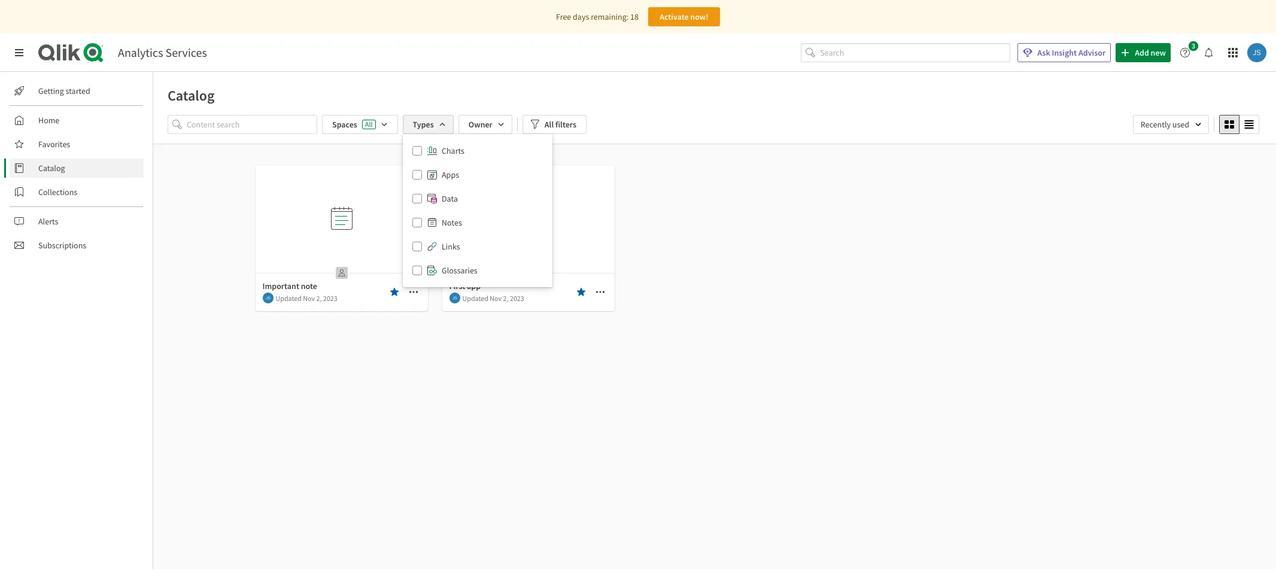 Task type: locate. For each thing, give the bounding box(es) containing it.
0 horizontal spatial nov
[[303, 294, 315, 303]]

updated for app
[[462, 294, 488, 303]]

updated down important note at the left
[[276, 294, 302, 303]]

more actions image for important note
[[409, 287, 418, 297]]

new
[[1151, 47, 1166, 58]]

2023 for first app
[[510, 294, 524, 303]]

2 updated from the left
[[462, 294, 488, 303]]

notes
[[442, 217, 462, 228]]

updated down app
[[462, 294, 488, 303]]

1 horizontal spatial remove from favorites image
[[576, 287, 586, 297]]

remove from favorites image for app
[[576, 287, 586, 297]]

0 horizontal spatial more actions image
[[409, 287, 418, 297]]

2 remove from favorites image from the left
[[576, 287, 586, 297]]

now!
[[690, 11, 709, 22]]

1 2023 from the left
[[323, 294, 337, 303]]

1 horizontal spatial all
[[545, 119, 554, 130]]

getting started link
[[10, 81, 144, 101]]

important note
[[262, 281, 317, 292]]

note
[[301, 281, 317, 292]]

0 horizontal spatial 2023
[[323, 294, 337, 303]]

spaces
[[332, 119, 357, 130]]

1 horizontal spatial more actions image
[[595, 287, 605, 297]]

0 horizontal spatial remove from favorites image
[[389, 287, 399, 297]]

glossaries
[[442, 265, 477, 276]]

0 horizontal spatial updated nov 2, 2023
[[276, 294, 337, 303]]

updated
[[276, 294, 302, 303], [462, 294, 488, 303]]

jacob simon element for first
[[449, 293, 460, 303]]

0 horizontal spatial all
[[365, 120, 373, 129]]

jacob simon element for important
[[262, 293, 273, 303]]

types button
[[403, 115, 454, 134]]

1 vertical spatial catalog
[[38, 163, 65, 174]]

data
[[442, 193, 458, 204]]

collections link
[[10, 183, 144, 202]]

more actions image
[[409, 287, 418, 297], [595, 287, 605, 297]]

jacob simon element
[[262, 293, 273, 303], [449, 293, 460, 303]]

2 2, from the left
[[503, 294, 509, 303]]

1 horizontal spatial updated nov 2, 2023
[[462, 294, 524, 303]]

activate now!
[[660, 11, 709, 22]]

0 horizontal spatial jacob simon image
[[262, 293, 273, 303]]

advisor
[[1079, 47, 1106, 58]]

1 horizontal spatial jacob simon element
[[449, 293, 460, 303]]

jacob simon image
[[1247, 43, 1267, 62], [262, 293, 273, 303]]

0 horizontal spatial updated
[[276, 294, 302, 303]]

switch view group
[[1219, 115, 1259, 134]]

navigation pane element
[[0, 77, 153, 260]]

activate now! link
[[648, 7, 720, 26]]

catalog
[[168, 86, 215, 105], [38, 163, 65, 174]]

remove from favorites image for note
[[389, 287, 399, 297]]

1 jacob simon element from the left
[[262, 293, 273, 303]]

2 jacob simon element from the left
[[449, 293, 460, 303]]

updated nov 2, 2023 down app
[[462, 294, 524, 303]]

1 updated nov 2, 2023 from the left
[[276, 294, 337, 303]]

all inside dropdown button
[[545, 119, 554, 130]]

1 horizontal spatial updated
[[462, 294, 488, 303]]

Content search text field
[[187, 115, 317, 134]]

nov right jacob simon image
[[490, 294, 502, 303]]

updated for note
[[276, 294, 302, 303]]

2,
[[316, 294, 322, 303], [503, 294, 509, 303]]

0 horizontal spatial catalog
[[38, 163, 65, 174]]

subscriptions link
[[10, 236, 144, 255]]

started
[[66, 86, 90, 96]]

2, down 'note'
[[316, 294, 322, 303]]

home link
[[10, 111, 144, 130]]

updated nov 2, 2023 for app
[[462, 294, 524, 303]]

2 nov from the left
[[490, 294, 502, 303]]

favorites
[[38, 139, 70, 150]]

add new
[[1135, 47, 1166, 58]]

1 2, from the left
[[316, 294, 322, 303]]

2 updated nov 2, 2023 from the left
[[462, 294, 524, 303]]

1 horizontal spatial nov
[[490, 294, 502, 303]]

all
[[545, 119, 554, 130], [365, 120, 373, 129]]

add new button
[[1116, 43, 1171, 62]]

1 nov from the left
[[303, 294, 315, 303]]

0 horizontal spatial jacob simon element
[[262, 293, 273, 303]]

ask insight advisor
[[1038, 47, 1106, 58]]

updated nov 2, 2023 down 'note'
[[276, 294, 337, 303]]

updated nov 2, 2023 for note
[[276, 294, 337, 303]]

catalog down favorites
[[38, 163, 65, 174]]

jacob simon element down first
[[449, 293, 460, 303]]

0 horizontal spatial 2,
[[316, 294, 322, 303]]

3 button
[[1176, 41, 1202, 62]]

all right spaces
[[365, 120, 373, 129]]

owner button
[[458, 115, 512, 134]]

analytics services element
[[118, 45, 207, 60]]

2023
[[323, 294, 337, 303], [510, 294, 524, 303]]

first
[[449, 281, 465, 292]]

nov for note
[[303, 294, 315, 303]]

1 horizontal spatial 2023
[[510, 294, 524, 303]]

0 vertical spatial jacob simon image
[[1247, 43, 1267, 62]]

jacob simon element down important
[[262, 293, 273, 303]]

all for all filters
[[545, 119, 554, 130]]

all left 'filters'
[[545, 119, 554, 130]]

1 horizontal spatial 2,
[[503, 294, 509, 303]]

nov
[[303, 294, 315, 303], [490, 294, 502, 303]]

1 updated from the left
[[276, 294, 302, 303]]

home
[[38, 115, 59, 126]]

0 vertical spatial catalog
[[168, 86, 215, 105]]

1 more actions image from the left
[[409, 287, 418, 297]]

Search text field
[[820, 43, 1011, 62]]

jacob simon image
[[449, 293, 460, 303]]

catalog down services
[[168, 86, 215, 105]]

insight
[[1052, 47, 1077, 58]]

nov down 'note'
[[303, 294, 315, 303]]

2 more actions image from the left
[[595, 287, 605, 297]]

2 2023 from the left
[[510, 294, 524, 303]]

updated nov 2, 2023
[[276, 294, 337, 303], [462, 294, 524, 303]]

3
[[1192, 41, 1195, 50]]

recently used
[[1141, 119, 1189, 130]]

1 remove from favorites image from the left
[[389, 287, 399, 297]]

2, right jacob simon image
[[503, 294, 509, 303]]

favorites link
[[10, 135, 144, 154]]

remove from favorites image
[[389, 287, 399, 297], [576, 287, 586, 297]]



Task type: describe. For each thing, give the bounding box(es) containing it.
used
[[1173, 119, 1189, 130]]

searchbar element
[[801, 43, 1011, 62]]

18
[[630, 11, 639, 22]]

days
[[573, 11, 589, 22]]

remaining:
[[591, 11, 629, 22]]

analytics services
[[118, 45, 207, 60]]

analytics
[[118, 45, 163, 60]]

free
[[556, 11, 571, 22]]

types
[[413, 119, 434, 130]]

all filters button
[[522, 115, 587, 134]]

subscriptions
[[38, 240, 86, 251]]

services
[[166, 45, 207, 60]]

1 vertical spatial jacob simon image
[[262, 293, 273, 303]]

free days remaining: 18
[[556, 11, 639, 22]]

close sidebar menu image
[[14, 48, 24, 57]]

1 horizontal spatial jacob simon image
[[1247, 43, 1267, 62]]

catalog link
[[10, 159, 144, 178]]

all for all
[[365, 120, 373, 129]]

important
[[262, 281, 299, 292]]

owner
[[469, 119, 493, 130]]

2, for app
[[503, 294, 509, 303]]

activate
[[660, 11, 689, 22]]

links
[[442, 241, 460, 252]]

ask insight advisor button
[[1018, 43, 1111, 62]]

Recently used field
[[1133, 115, 1209, 134]]

2023 for important note
[[323, 294, 337, 303]]

ask
[[1038, 47, 1050, 58]]

more actions image for first app
[[595, 287, 605, 297]]

2, for note
[[316, 294, 322, 303]]

add
[[1135, 47, 1149, 58]]

getting
[[38, 86, 64, 96]]

filters region
[[153, 113, 1276, 287]]

filters
[[555, 119, 576, 130]]

first app
[[449, 281, 481, 292]]

getting started
[[38, 86, 90, 96]]

alerts
[[38, 216, 58, 227]]

alerts link
[[10, 212, 144, 231]]

charts
[[442, 145, 464, 156]]

1 horizontal spatial catalog
[[168, 86, 215, 105]]

catalog inside the catalog link
[[38, 163, 65, 174]]

personal element
[[332, 263, 351, 283]]

all filters
[[545, 119, 576, 130]]

app
[[467, 281, 481, 292]]

recently
[[1141, 119, 1171, 130]]

collections
[[38, 187, 77, 198]]

apps
[[442, 169, 459, 180]]

nov for app
[[490, 294, 502, 303]]



Task type: vqa. For each thing, say whether or not it's contained in the screenshot.
topmost View
no



